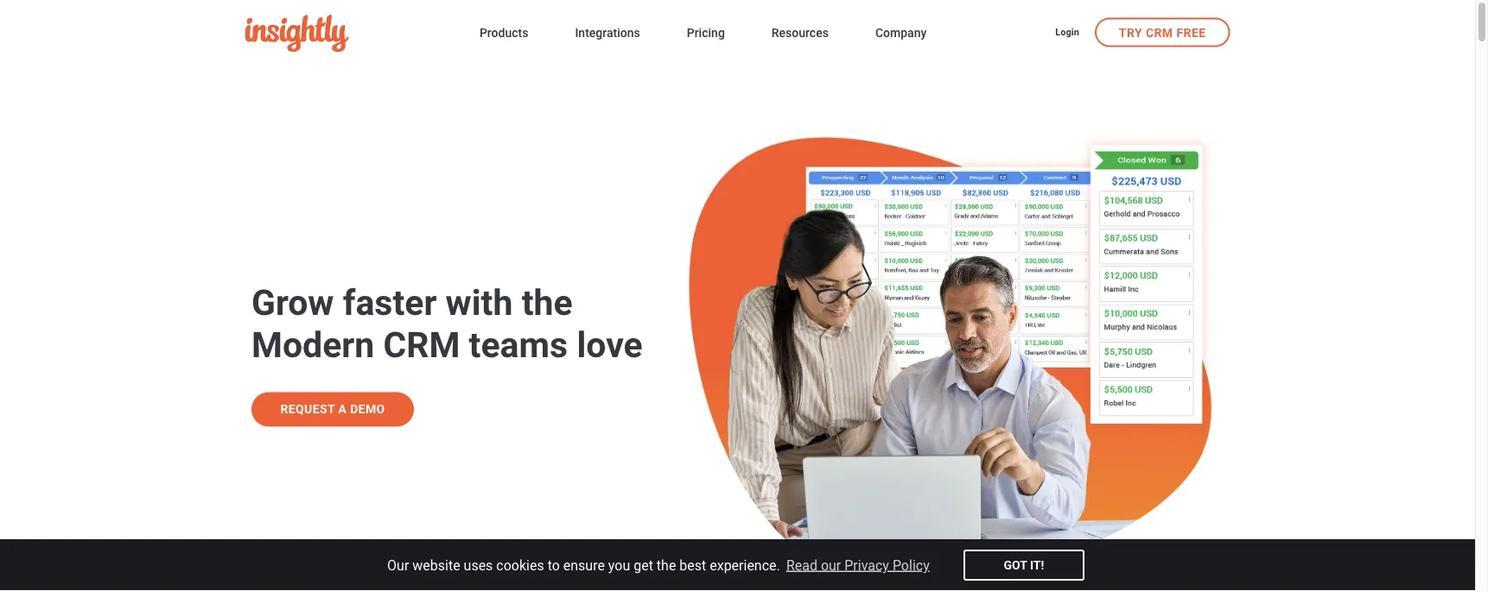Task type: describe. For each thing, give the bounding box(es) containing it.
request
[[280, 403, 335, 417]]

a
[[338, 403, 347, 417]]

try crm free button
[[1095, 18, 1230, 47]]

login
[[1055, 27, 1079, 37]]

demo
[[350, 403, 385, 417]]

our
[[821, 558, 841, 574]]

cookies
[[496, 558, 544, 574]]

our
[[387, 558, 409, 574]]

request a demo
[[280, 403, 385, 417]]

policy
[[893, 558, 930, 574]]

faster
[[343, 283, 437, 324]]

it!
[[1030, 559, 1044, 573]]

best
[[680, 558, 706, 574]]

login link
[[1055, 26, 1079, 41]]

integrations link
[[575, 22, 640, 46]]

request a demo link
[[251, 393, 414, 427]]

to
[[548, 558, 560, 574]]

got it!
[[1004, 559, 1044, 573]]

the inside cookieconsent dialog
[[657, 558, 676, 574]]

try
[[1119, 25, 1142, 40]]

company link
[[875, 22, 927, 46]]

resources
[[772, 26, 829, 40]]

experience.
[[710, 558, 780, 574]]

try crm free link
[[1095, 18, 1230, 47]]

uses
[[464, 558, 493, 574]]

insightly logo link
[[245, 15, 452, 52]]



Task type: vqa. For each thing, say whether or not it's contained in the screenshot.
to
yes



Task type: locate. For each thing, give the bounding box(es) containing it.
pricing link
[[687, 22, 725, 46]]

modern
[[251, 325, 374, 366]]

ensure
[[563, 558, 605, 574]]

0 vertical spatial crm
[[1146, 25, 1173, 40]]

0 horizontal spatial crm
[[383, 325, 460, 366]]

website
[[412, 558, 460, 574]]

insightly logo image
[[245, 15, 349, 52]]

home banner businessman 2023 v3 image
[[685, 112, 1237, 587]]

1 vertical spatial the
[[657, 558, 676, 574]]

grow faster with the modern crm teams love
[[251, 283, 643, 366]]

products link
[[480, 22, 528, 46]]

products
[[480, 26, 528, 40]]

privacy
[[844, 558, 889, 574]]

crm down faster
[[383, 325, 460, 366]]

1 horizontal spatial the
[[657, 558, 676, 574]]

crm right try
[[1146, 25, 1173, 40]]

the
[[522, 283, 573, 324], [657, 558, 676, 574]]

read
[[786, 558, 817, 574]]

crm inside button
[[1146, 25, 1173, 40]]

read our privacy policy button
[[784, 553, 932, 579]]

got
[[1004, 559, 1027, 573]]

cookieconsent dialog
[[0, 540, 1475, 592]]

teams
[[469, 325, 568, 366]]

love
[[577, 325, 643, 366]]

the right get
[[657, 558, 676, 574]]

company
[[875, 26, 927, 40]]

1 vertical spatial crm
[[383, 325, 460, 366]]

got it! button
[[963, 550, 1084, 582]]

the inside "grow faster with the modern crm teams love"
[[522, 283, 573, 324]]

resources link
[[772, 22, 829, 46]]

with
[[446, 283, 513, 324]]

0 horizontal spatial the
[[522, 283, 573, 324]]

the up teams
[[522, 283, 573, 324]]

1 horizontal spatial crm
[[1146, 25, 1173, 40]]

you
[[608, 558, 630, 574]]

try crm free
[[1119, 25, 1206, 40]]

pricing
[[687, 26, 725, 40]]

get
[[634, 558, 653, 574]]

0 vertical spatial the
[[522, 283, 573, 324]]

grow
[[251, 283, 334, 324]]

our website uses cookies to ensure you get the best experience. read our privacy policy
[[387, 558, 930, 574]]

crm
[[1146, 25, 1173, 40], [383, 325, 460, 366]]

free
[[1177, 25, 1206, 40]]

crm inside "grow faster with the modern crm teams love"
[[383, 325, 460, 366]]

integrations
[[575, 26, 640, 40]]



